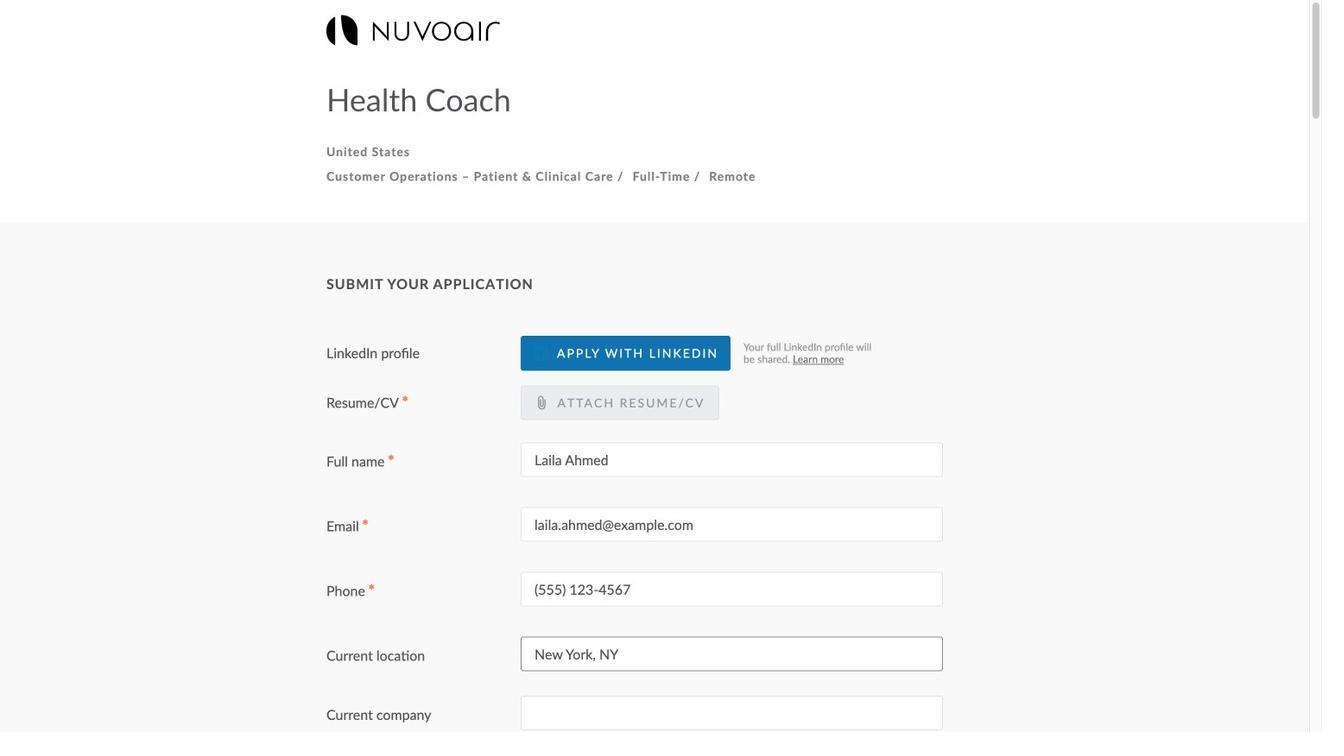 Task type: locate. For each thing, give the bounding box(es) containing it.
None email field
[[521, 508, 943, 542]]

None text field
[[521, 443, 943, 477], [521, 572, 943, 607], [521, 637, 943, 672], [521, 696, 943, 731], [521, 443, 943, 477], [521, 572, 943, 607], [521, 637, 943, 672], [521, 696, 943, 731]]



Task type: describe. For each thing, give the bounding box(es) containing it.
paperclip image
[[535, 396, 548, 410]]

nuvoair logo image
[[326, 15, 500, 45]]



